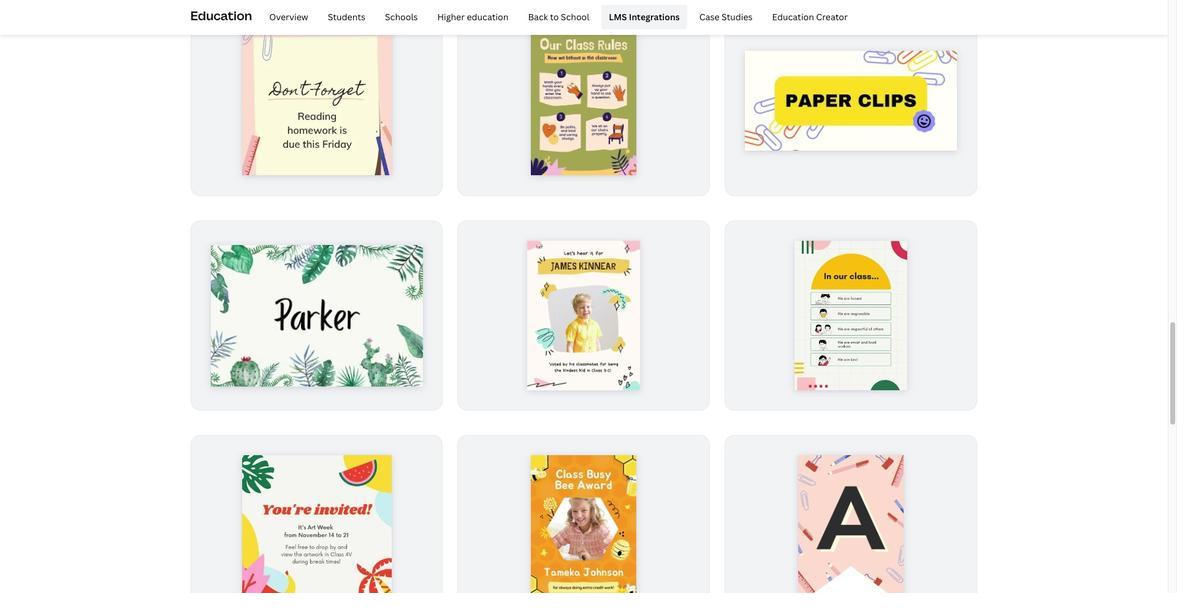 Task type: vqa. For each thing, say whether or not it's contained in the screenshot.
the left Education
yes



Task type: locate. For each thing, give the bounding box(es) containing it.
1 horizontal spatial education
[[772, 11, 814, 23]]

overview link
[[262, 5, 316, 29]]

schools
[[385, 11, 418, 23]]

back to school link
[[521, 5, 597, 29]]

summer classroom announcement image
[[242, 456, 392, 594]]

pink and cream illustration classroom bunting image
[[798, 456, 904, 594]]

playful nature classroom rules poster image
[[531, 26, 637, 176]]

pink and cream illustration classroom announcement image
[[242, 26, 392, 176]]

education inside menu bar
[[772, 11, 814, 23]]

to
[[550, 11, 559, 23]]

lms
[[609, 11, 627, 23]]

higher education
[[437, 11, 509, 23]]

higher education link
[[430, 5, 516, 29]]

geometric classroom rules poster image
[[795, 241, 908, 391]]

higher
[[437, 11, 465, 23]]

students link
[[320, 5, 373, 29]]

menu bar containing overview
[[257, 5, 855, 29]]

menu bar
[[257, 5, 855, 29]]

yellow and orange bees student feature classroom poster image
[[531, 456, 637, 594]]

handdrawn student feature classroom poster image
[[528, 241, 640, 391]]

education
[[467, 11, 509, 23]]

education
[[190, 7, 252, 24], [772, 11, 814, 23]]

back
[[528, 11, 548, 23]]

back to school
[[528, 11, 589, 23]]

0 horizontal spatial education
[[190, 7, 252, 24]]



Task type: describe. For each thing, give the bounding box(es) containing it.
schools link
[[378, 5, 425, 29]]

education creator
[[772, 11, 848, 23]]

lms integrations
[[609, 11, 680, 23]]

integrations
[[629, 11, 680, 23]]

studies
[[722, 11, 753, 23]]

lms integrations link
[[602, 5, 687, 29]]

students
[[328, 11, 365, 23]]

succulents and cactus student name label image
[[211, 245, 423, 387]]

school
[[561, 11, 589, 23]]

education for education
[[190, 7, 252, 24]]

case studies
[[699, 11, 753, 23]]

education for education creator
[[772, 11, 814, 23]]

creator
[[816, 11, 848, 23]]

case
[[699, 11, 720, 23]]

case studies link
[[692, 5, 760, 29]]

modern stickers tote tray label image
[[745, 51, 957, 151]]

education creator link
[[765, 5, 855, 29]]

overview
[[269, 11, 308, 23]]



